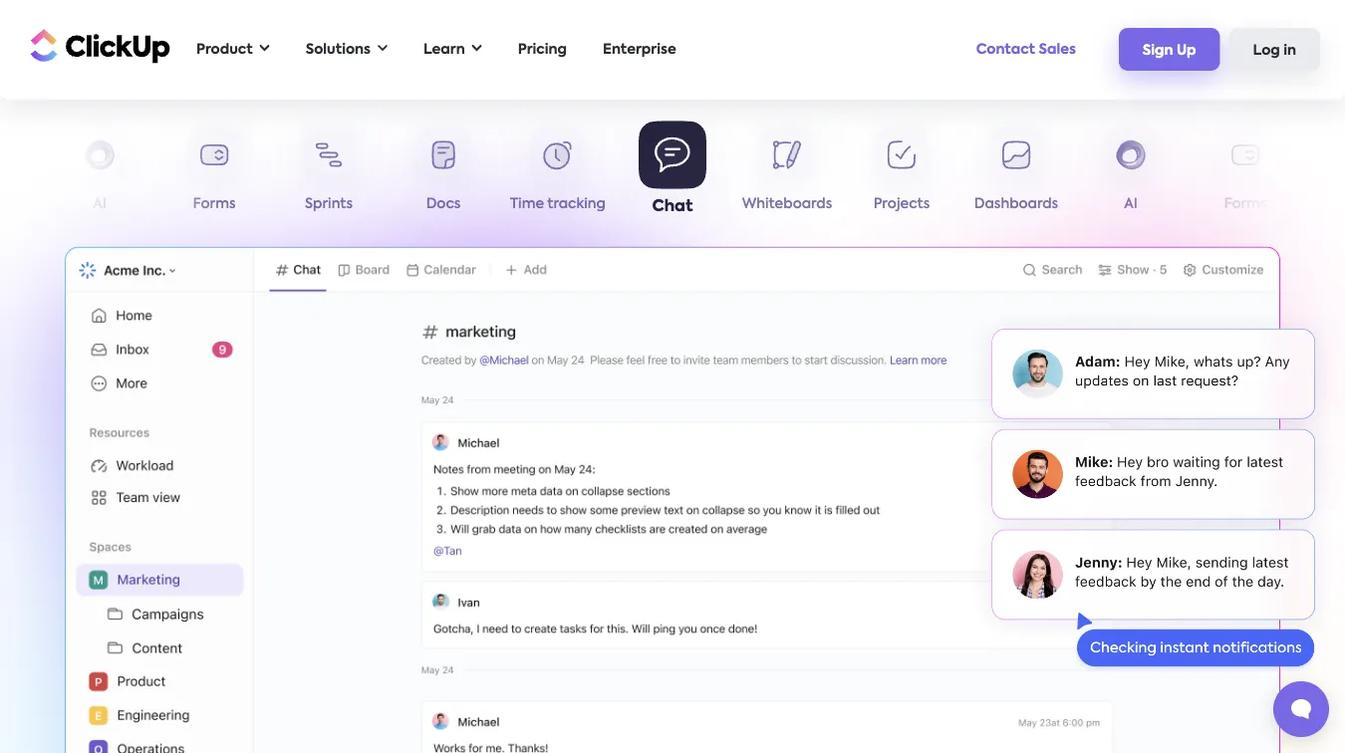 Task type: describe. For each thing, give the bounding box(es) containing it.
pricing
[[518, 42, 567, 56]]

contact
[[977, 42, 1036, 56]]

projects
[[874, 197, 930, 211]]

log in link
[[1230, 28, 1321, 71]]

docs
[[426, 197, 461, 211]]

sp button
[[1303, 128, 1346, 220]]

clickup image
[[25, 27, 170, 65]]

enterprise link
[[593, 29, 687, 70]]

time tracking button
[[501, 128, 616, 220]]

1 ai button from the left
[[42, 128, 157, 220]]

sign up button
[[1119, 28, 1221, 71]]

sp
[[1337, 197, 1346, 211]]

chat
[[652, 198, 693, 214]]

ai for second ai button from left
[[1125, 197, 1138, 211]]

tracking
[[548, 197, 606, 211]]

learn
[[424, 42, 465, 56]]

1 forms from the left
[[193, 197, 236, 211]]

log in
[[1254, 44, 1297, 58]]

docs button
[[386, 128, 501, 220]]

enterprise
[[603, 42, 677, 56]]

whiteboards button
[[730, 128, 845, 220]]

up
[[1177, 44, 1197, 58]]

learn button
[[414, 29, 492, 70]]

pricing link
[[508, 29, 577, 70]]

whiteboards
[[742, 197, 833, 211]]

sign
[[1143, 44, 1174, 58]]

contact sales
[[977, 42, 1076, 56]]

time tracking
[[510, 197, 606, 211]]

solutions button
[[296, 29, 398, 70]]

log
[[1254, 44, 1281, 58]]

ai for 2nd ai button from the right
[[93, 197, 106, 211]]



Task type: locate. For each thing, give the bounding box(es) containing it.
0 horizontal spatial ai
[[93, 197, 106, 211]]

1 horizontal spatial ai button
[[1074, 128, 1189, 220]]

1 ai from the left
[[93, 197, 106, 211]]

1 horizontal spatial forms
[[1225, 197, 1267, 211]]

sales
[[1039, 42, 1076, 56]]

dashboards
[[975, 197, 1059, 211]]

ai button
[[42, 128, 157, 220], [1074, 128, 1189, 220]]

2 forms button from the left
[[1189, 128, 1303, 220]]

dashboards button
[[959, 128, 1074, 220]]

contact sales link
[[967, 29, 1086, 70]]

1 forms button from the left
[[157, 128, 272, 220]]

product
[[196, 42, 253, 56]]

0 horizontal spatial forms button
[[157, 128, 272, 220]]

forms button
[[157, 128, 272, 220], [1189, 128, 1303, 220]]

forms
[[193, 197, 236, 211], [1225, 197, 1267, 211]]

0 horizontal spatial ai button
[[42, 128, 157, 220]]

product button
[[186, 29, 280, 70]]

sprints button
[[272, 128, 386, 220]]

solutions
[[306, 42, 371, 56]]

0 horizontal spatial forms
[[193, 197, 236, 211]]

ai
[[93, 197, 106, 211], [1125, 197, 1138, 211]]

2 ai from the left
[[1125, 197, 1138, 211]]

chat image
[[65, 247, 1281, 754], [967, 307, 1341, 675]]

in
[[1284, 44, 1297, 58]]

chat button
[[616, 121, 730, 220]]

1 horizontal spatial forms button
[[1189, 128, 1303, 220]]

time
[[510, 197, 544, 211]]

1 horizontal spatial ai
[[1125, 197, 1138, 211]]

sprints
[[305, 197, 353, 211]]

sign up
[[1143, 44, 1197, 58]]

2 ai button from the left
[[1074, 128, 1189, 220]]

2 forms from the left
[[1225, 197, 1267, 211]]

projects button
[[845, 128, 959, 220]]



Task type: vqa. For each thing, say whether or not it's contained in the screenshot.
the rightmost Forms button
yes



